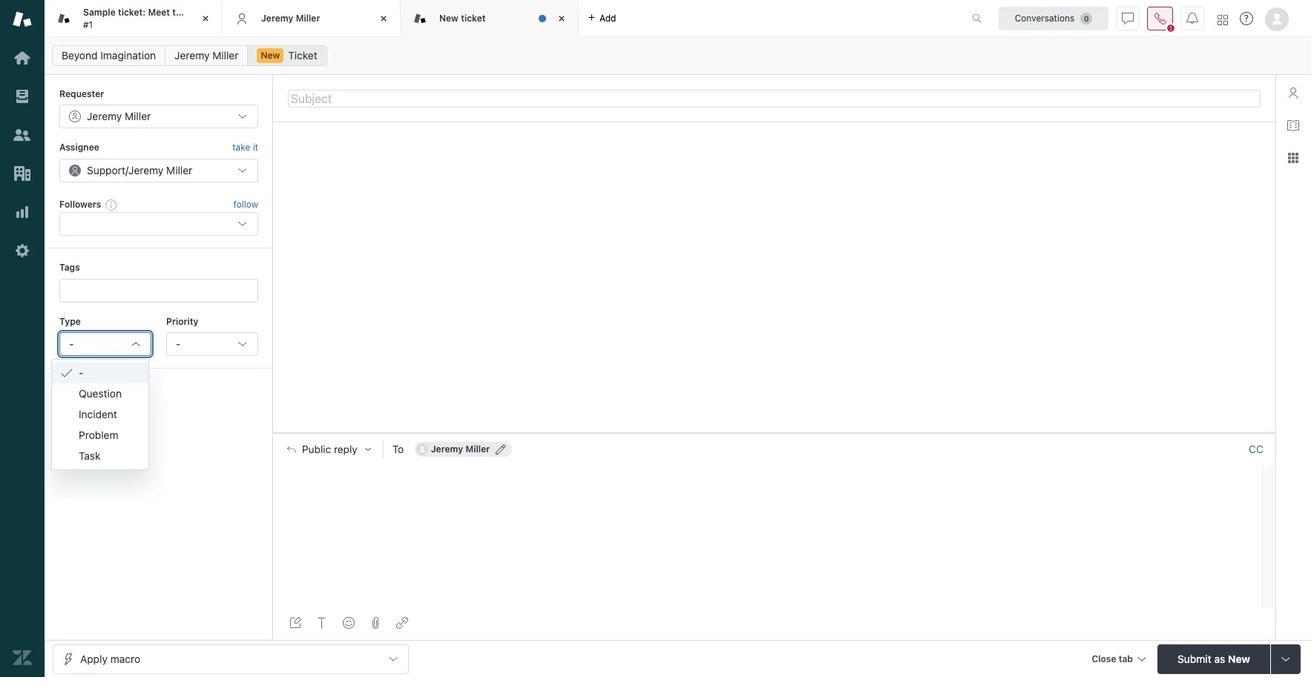 Task type: describe. For each thing, give the bounding box(es) containing it.
public reply
[[302, 444, 358, 456]]

cc button
[[1249, 443, 1264, 456]]

assignee element
[[59, 159, 258, 182]]

followers element
[[59, 212, 258, 236]]

jeremy miller inside requester element
[[87, 110, 151, 123]]

new ticket
[[439, 12, 486, 24]]

format text image
[[316, 617, 328, 629]]

type
[[59, 316, 81, 327]]

2 vertical spatial new
[[1228, 653, 1250, 665]]

problem
[[79, 429, 118, 441]]

beyond imagination link
[[52, 45, 166, 66]]

task option
[[52, 446, 148, 466]]

the
[[172, 7, 187, 18]]

jeremy miller right millerjeremy500@gmail.com icon
[[431, 444, 490, 455]]

close image
[[554, 11, 569, 26]]

follow
[[233, 199, 258, 210]]

conversations button
[[999, 6, 1109, 30]]

zendesk support image
[[13, 10, 32, 29]]

imagination
[[100, 49, 156, 62]]

new for new
[[261, 50, 280, 61]]

close image inside jeremy miller tab
[[376, 11, 391, 26]]

minimize composer image
[[768, 427, 780, 439]]

organizations image
[[13, 164, 32, 183]]

customer context image
[[1288, 87, 1300, 99]]

tags
[[59, 262, 80, 273]]

jeremy inside tab
[[261, 12, 294, 24]]

type list box
[[51, 359, 149, 470]]

1 close image from the left
[[198, 11, 213, 26]]

millerjeremy500@gmail.com image
[[416, 444, 428, 456]]

add link (cmd k) image
[[396, 617, 408, 629]]

jeremy inside requester element
[[87, 110, 122, 123]]

get started image
[[13, 48, 32, 68]]

submit as new
[[1178, 653, 1250, 665]]

ticket:
[[118, 7, 146, 18]]

apply macro
[[80, 653, 140, 665]]

to
[[392, 443, 404, 456]]

new for new ticket
[[439, 12, 459, 24]]

as
[[1215, 653, 1225, 665]]

assignee
[[59, 142, 99, 153]]

priority
[[166, 316, 198, 327]]

Tags field
[[71, 283, 244, 298]]

tab
[[1119, 653, 1133, 665]]

take
[[232, 142, 250, 153]]

ticket
[[288, 49, 317, 62]]

secondary element
[[45, 41, 1311, 71]]

insert emojis image
[[343, 617, 355, 629]]

apps image
[[1288, 152, 1300, 164]]

admin image
[[13, 241, 32, 260]]

conversations
[[1015, 12, 1075, 23]]

get help image
[[1240, 12, 1254, 25]]

requester element
[[59, 105, 258, 129]]

meet
[[148, 7, 170, 18]]

sample
[[83, 7, 116, 18]]

take it
[[232, 142, 258, 153]]

requester
[[59, 88, 104, 99]]

close tab button
[[1085, 645, 1152, 676]]

close tab
[[1092, 653, 1133, 665]]

info on adding followers image
[[106, 199, 117, 211]]



Task type: vqa. For each thing, say whether or not it's contained in the screenshot.
no tickets in this view
no



Task type: locate. For each thing, give the bounding box(es) containing it.
close
[[1092, 653, 1117, 665]]

support / jeremy miller
[[87, 164, 192, 176]]

Subject field
[[288, 89, 1261, 107]]

- up question
[[79, 366, 83, 379]]

jeremy inside assignee element
[[128, 164, 164, 176]]

notifications image
[[1187, 12, 1199, 24]]

follow button
[[233, 198, 258, 211]]

1 vertical spatial new
[[261, 50, 280, 61]]

add button
[[579, 0, 625, 36]]

- button for priority
[[166, 332, 258, 356]]

miller inside requester element
[[125, 110, 151, 123]]

jeremy miller inside secondary element
[[175, 49, 239, 62]]

miller
[[296, 12, 320, 24], [212, 49, 239, 62], [125, 110, 151, 123], [166, 164, 192, 176], [466, 444, 490, 455]]

question
[[79, 387, 122, 400]]

customers image
[[13, 125, 32, 145]]

jeremy inside secondary element
[[175, 49, 210, 62]]

followers
[[59, 199, 101, 210]]

jeremy miller
[[261, 12, 320, 24], [175, 49, 239, 62], [87, 110, 151, 123], [431, 444, 490, 455]]

close image
[[198, 11, 213, 26], [376, 11, 391, 26]]

jeremy miller down the requester
[[87, 110, 151, 123]]

draft mode image
[[289, 617, 301, 629]]

1 - button from the left
[[59, 332, 151, 356]]

0 horizontal spatial new
[[261, 50, 280, 61]]

jeremy miller down the
[[175, 49, 239, 62]]

main element
[[0, 0, 45, 678]]

incident
[[79, 408, 117, 420]]

0 horizontal spatial -
[[69, 338, 74, 350]]

- down priority
[[176, 338, 181, 350]]

0 horizontal spatial - button
[[59, 332, 151, 356]]

new ticket tab
[[401, 0, 579, 37]]

sample ticket: meet the ticket #1
[[83, 7, 214, 30]]

submit
[[1178, 653, 1212, 665]]

add attachment image
[[370, 617, 381, 629]]

1 horizontal spatial -
[[79, 366, 83, 379]]

displays possible ticket submission types image
[[1280, 653, 1292, 665]]

2 close image from the left
[[376, 11, 391, 26]]

1 horizontal spatial new
[[439, 12, 459, 24]]

public reply button
[[274, 434, 383, 465]]

zendesk products image
[[1218, 14, 1228, 25]]

jeremy right support
[[128, 164, 164, 176]]

tab containing sample ticket: meet the ticket
[[45, 0, 223, 37]]

public
[[302, 444, 331, 456]]

task
[[79, 449, 101, 462]]

0 horizontal spatial close image
[[198, 11, 213, 26]]

tab
[[45, 0, 223, 37]]

edit user image
[[496, 444, 506, 455]]

it
[[253, 142, 258, 153]]

jeremy miller link
[[165, 45, 248, 66]]

- button up "-" option
[[59, 332, 151, 356]]

-
[[69, 338, 74, 350], [176, 338, 181, 350], [79, 366, 83, 379]]

2 horizontal spatial -
[[176, 338, 181, 350]]

miller inside jeremy miller link
[[212, 49, 239, 62]]

jeremy down the requester
[[87, 110, 122, 123]]

knowledge image
[[1288, 119, 1300, 131]]

2 horizontal spatial new
[[1228, 653, 1250, 665]]

2 - button from the left
[[166, 332, 258, 356]]

jeremy miller tab
[[223, 0, 401, 37]]

miller inside assignee element
[[166, 164, 192, 176]]

apply
[[80, 653, 108, 665]]

problem option
[[52, 425, 148, 446]]

- button for type
[[59, 332, 151, 356]]

1 horizontal spatial ticket
[[461, 12, 486, 24]]

take it button
[[232, 141, 258, 156]]

macro
[[110, 653, 140, 665]]

0 horizontal spatial ticket
[[189, 7, 214, 18]]

- for type
[[69, 338, 74, 350]]

- inside "-" option
[[79, 366, 83, 379]]

1 horizontal spatial close image
[[376, 11, 391, 26]]

jeremy right millerjeremy500@gmail.com icon
[[431, 444, 463, 455]]

reporting image
[[13, 203, 32, 222]]

- button down priority
[[166, 332, 258, 356]]

incident option
[[52, 404, 148, 425]]

jeremy up ticket at the left top
[[261, 12, 294, 24]]

views image
[[13, 87, 32, 106]]

add
[[600, 12, 616, 23]]

jeremy miller inside tab
[[261, 12, 320, 24]]

new inside new ticket tab
[[439, 12, 459, 24]]

- option
[[52, 363, 148, 383]]

tabs tab list
[[45, 0, 957, 37]]

1 horizontal spatial - button
[[166, 332, 258, 356]]

jeremy miller up ticket at the left top
[[261, 12, 320, 24]]

new
[[439, 12, 459, 24], [261, 50, 280, 61], [1228, 653, 1250, 665]]

jeremy down the
[[175, 49, 210, 62]]

jeremy
[[261, 12, 294, 24], [175, 49, 210, 62], [87, 110, 122, 123], [128, 164, 164, 176], [431, 444, 463, 455]]

#1
[[83, 19, 93, 30]]

button displays agent's chat status as invisible. image
[[1122, 12, 1134, 24]]

question option
[[52, 383, 148, 404]]

- button
[[59, 332, 151, 356], [166, 332, 258, 356]]

0 vertical spatial new
[[439, 12, 459, 24]]

ticket
[[189, 7, 214, 18], [461, 12, 486, 24]]

new inside secondary element
[[261, 50, 280, 61]]

miller inside jeremy miller tab
[[296, 12, 320, 24]]

support
[[87, 164, 125, 176]]

ticket inside tab
[[461, 12, 486, 24]]

beyond
[[62, 49, 98, 62]]

- for priority
[[176, 338, 181, 350]]

cc
[[1249, 443, 1264, 456]]

- down type on the top left
[[69, 338, 74, 350]]

zendesk image
[[13, 649, 32, 668]]

/
[[125, 164, 128, 176]]

reply
[[334, 444, 358, 456]]

ticket inside sample ticket: meet the ticket #1
[[189, 7, 214, 18]]

beyond imagination
[[62, 49, 156, 62]]



